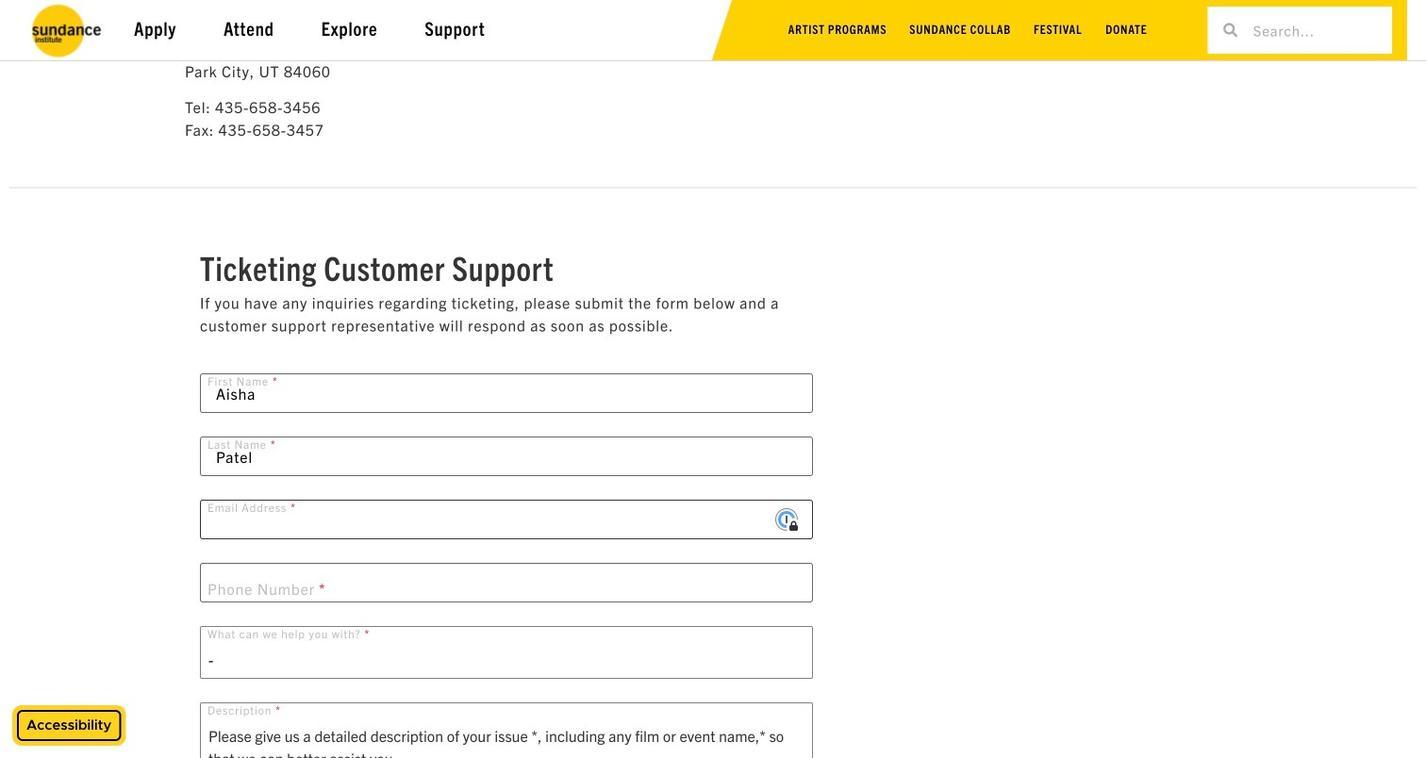 Task type: locate. For each thing, give the bounding box(es) containing it.
None search field
[[1208, 7, 1392, 54]]

  telephone field
[[200, 563, 813, 603]]

search image
[[1224, 23, 1238, 37]]

  text field
[[200, 437, 813, 476]]

  text field
[[200, 374, 813, 413]]

  email field
[[200, 500, 813, 540]]



Task type: vqa. For each thing, say whether or not it's contained in the screenshot.
the topmost  text field
no



Task type: describe. For each thing, give the bounding box(es) containing it.
sundance institute image
[[29, 2, 105, 58]]

Please give us a detailed description of your issue *, including any film or event name,* so that we can better assist you. text field
[[200, 703, 813, 758]]

Search... search field
[[1238, 7, 1392, 54]]



